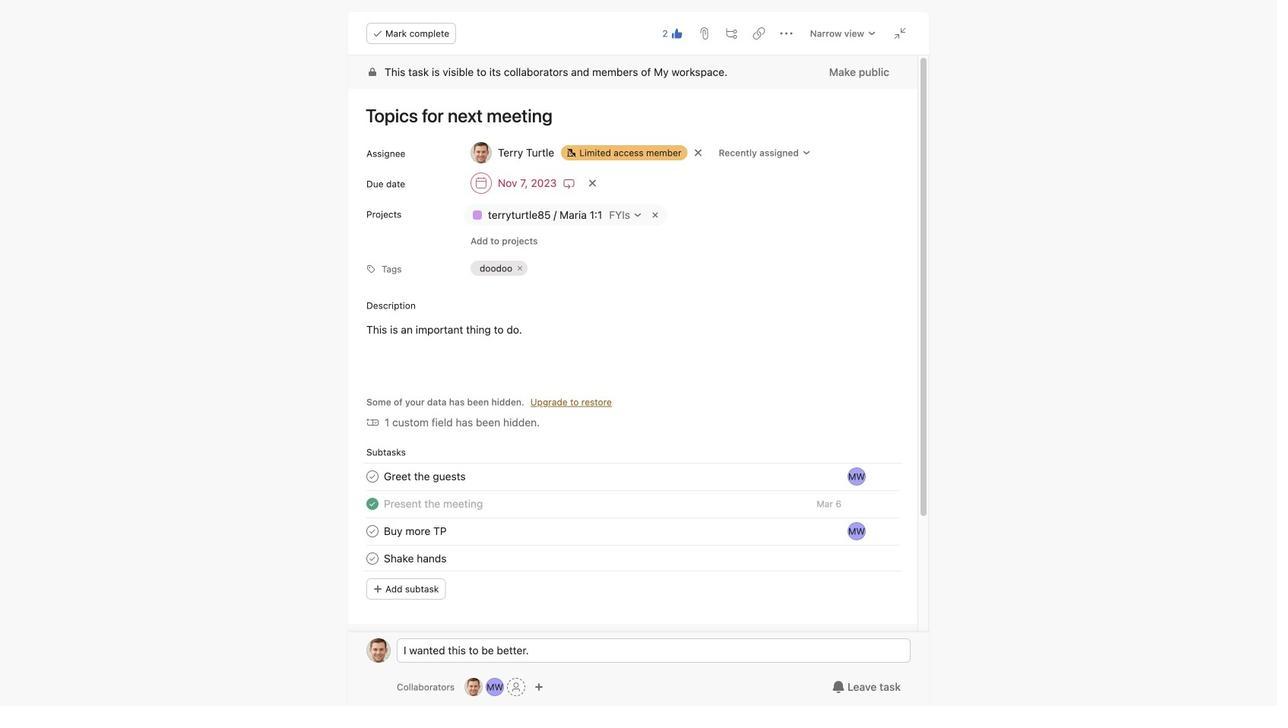 Task type: locate. For each thing, give the bounding box(es) containing it.
add or remove collaborators image
[[465, 678, 483, 696], [486, 678, 504, 696]]

clear due date image
[[588, 179, 597, 188]]

0 horizontal spatial add or remove collaborators image
[[465, 678, 483, 696]]

1 vertical spatial mark complete checkbox
[[363, 522, 382, 541]]

1 add or remove collaborators image from the left
[[465, 678, 483, 696]]

mark complete image for 2nd task name text box
[[363, 522, 382, 541]]

3 mark complete checkbox from the top
[[363, 550, 382, 568]]

remove image
[[649, 209, 661, 221], [516, 264, 525, 273]]

mark complete image up completed checkbox
[[363, 468, 382, 486]]

Mark complete checkbox
[[363, 468, 382, 486], [363, 522, 382, 541], [363, 550, 382, 568]]

Task Name text field
[[384, 496, 483, 513], [384, 523, 447, 540]]

Task Name text field
[[356, 98, 899, 133], [384, 468, 466, 485], [384, 551, 447, 567]]

2 mark complete checkbox from the top
[[363, 522, 382, 541]]

1 horizontal spatial add or remove collaborators image
[[486, 678, 504, 696]]

mark complete image up mark complete icon
[[363, 522, 382, 541]]

1 mark complete image from the top
[[363, 468, 382, 486]]

mark complete checkbox up mark complete icon
[[363, 522, 382, 541]]

mark complete checkbox up completed checkbox
[[363, 468, 382, 486]]

0 vertical spatial task name text field
[[384, 496, 483, 513]]

list item
[[348, 463, 918, 490], [348, 490, 918, 518], [348, 518, 918, 545], [348, 545, 918, 573]]

1 task name text field from the top
[[384, 496, 483, 513]]

topics for next meeting dialog
[[348, 12, 929, 706]]

0 horizontal spatial remove image
[[516, 264, 525, 273]]

toggle assignee popover image
[[848, 468, 866, 486]]

2 vertical spatial mark complete checkbox
[[363, 550, 382, 568]]

0 vertical spatial mark complete checkbox
[[363, 468, 382, 486]]

open user profile image
[[366, 639, 391, 663]]

1 vertical spatial mark complete image
[[363, 522, 382, 541]]

mark complete checkbox for 2nd task name text box
[[363, 522, 382, 541]]

1 horizontal spatial remove image
[[649, 209, 661, 221]]

mark complete checkbox down completed checkbox
[[363, 550, 382, 568]]

more actions for this task image
[[781, 27, 793, 40]]

1 vertical spatial task name text field
[[384, 523, 447, 540]]

0 vertical spatial mark complete image
[[363, 468, 382, 486]]

main content
[[348, 56, 918, 706]]

2 mark complete image from the top
[[363, 522, 382, 541]]

mark complete image
[[363, 468, 382, 486], [363, 522, 382, 541]]

completed image
[[363, 495, 382, 513]]

1 mark complete checkbox from the top
[[363, 468, 382, 486]]

2 list item from the top
[[348, 490, 918, 518]]

3 list item from the top
[[348, 518, 918, 545]]



Task type: describe. For each thing, give the bounding box(es) containing it.
copy task link image
[[753, 27, 765, 40]]

collapse task pane image
[[894, 27, 906, 40]]

mark complete image
[[363, 550, 382, 568]]

main content inside topics for next meeting dialog
[[348, 56, 918, 706]]

attachments: add a file to this task, topics for next meeting image
[[698, 27, 711, 40]]

1 vertical spatial task name text field
[[384, 468, 466, 485]]

Completed checkbox
[[363, 495, 382, 513]]

1 list item from the top
[[348, 463, 918, 490]]

mark complete image for task name text field to the middle
[[363, 468, 382, 486]]

toggle assignee popover image
[[848, 522, 866, 541]]

mark complete checkbox for the bottom task name text field
[[363, 550, 382, 568]]

2 task name text field from the top
[[384, 523, 447, 540]]

4 list item from the top
[[348, 545, 918, 573]]

2 likes. you liked this task image
[[671, 27, 683, 40]]

2 vertical spatial task name text field
[[384, 551, 447, 567]]

0 vertical spatial task name text field
[[356, 98, 899, 133]]

add or remove collaborators image
[[535, 683, 544, 692]]

0 vertical spatial remove image
[[649, 209, 661, 221]]

1 vertical spatial remove image
[[516, 264, 525, 273]]

add subtask image
[[726, 27, 738, 40]]

remove assignee image
[[694, 148, 703, 157]]

mark complete checkbox for task name text field to the middle
[[363, 468, 382, 486]]

2 add or remove collaborators image from the left
[[486, 678, 504, 696]]



Task type: vqa. For each thing, say whether or not it's contained in the screenshot.
Projects element
no



